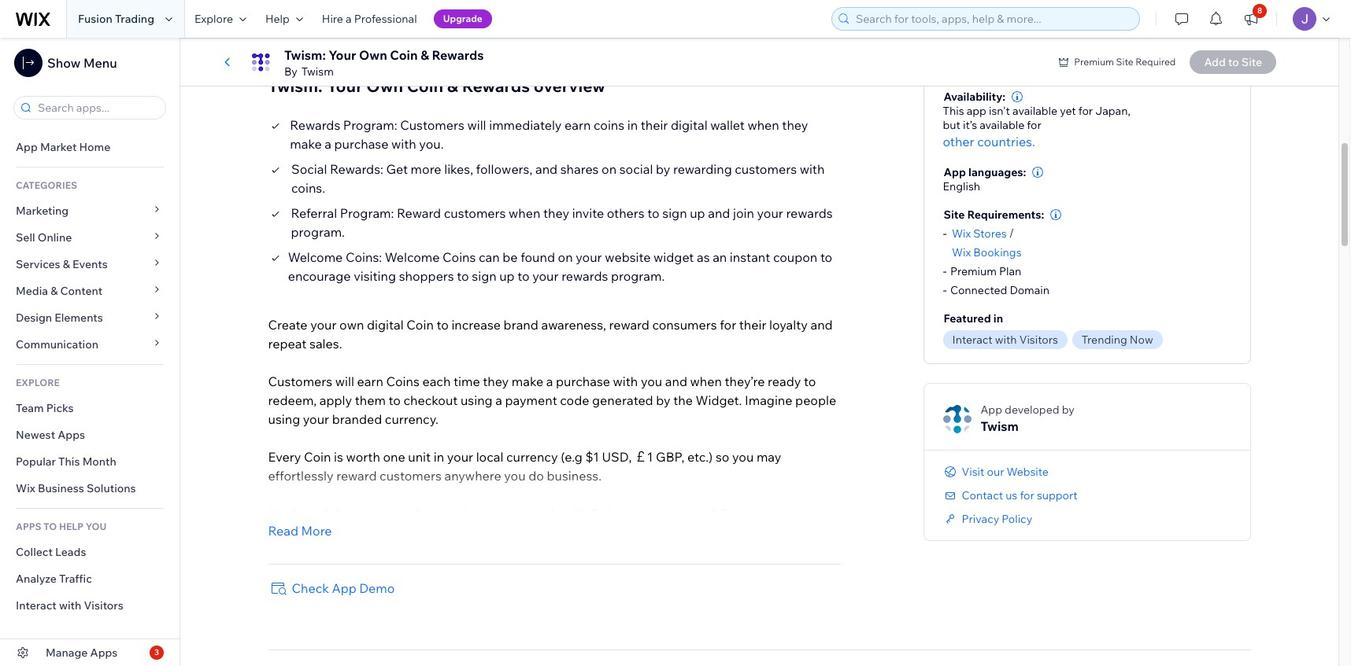Task type: describe. For each thing, give the bounding box(es) containing it.
japan,
[[1096, 104, 1131, 118]]

marketing link
[[0, 198, 180, 224]]

apps for newest apps
[[58, 428, 85, 443]]

welcome coins: welcome coins can be found on your website widget as an instant coupon to encourage visiting shoppers to sign up to your rewards program.
[[288, 249, 833, 284]]

and inside 'referral program: reward customers when they invite others to sign up and join your rewards program.'
[[708, 205, 730, 221]]

track
[[268, 638, 300, 654]]

and up needs.
[[553, 525, 575, 541]]

coin left is
[[304, 449, 331, 465]]

3 - from the top
[[943, 283, 947, 297]]

visit
[[962, 465, 985, 479]]

0 vertical spatial reward
[[609, 317, 650, 333]]

rewards up given,
[[514, 506, 560, 522]]

services
[[16, 258, 60, 272]]

￡1
[[635, 449, 653, 465]]

app for app developed by twism
[[981, 403, 1002, 417]]

redeem,
[[268, 393, 317, 408]]

twism: your own coin & rewards logo image
[[246, 48, 275, 76]]

and inside social rewards: get more likes, followers, and shares on social by rewarding customers with coins.
[[535, 161, 558, 177]]

this inside the popular this month link
[[58, 455, 80, 469]]

1 vertical spatial site
[[944, 208, 965, 222]]

coins:
[[346, 249, 382, 265]]

1 vertical spatial wix
[[952, 245, 971, 260]]

twism: for twism: your own coin & rewards by twism
[[284, 47, 326, 63]]

& inside services & events link
[[63, 258, 70, 272]]

website
[[1007, 465, 1049, 479]]

countries.
[[977, 134, 1035, 149]]

languages:
[[969, 165, 1026, 179]]

awareness,
[[541, 317, 606, 333]]

by left sending
[[769, 582, 783, 597]]

earn inside 'create your own digital coin to increase brand awareness, reward consumers for their loyalty and repeat sales. customers will earn coins each time they make a purchase with you and when they're ready to redeem, apply them to checkout using a payment code generated by the widget. imagine people using your branded currency. every coin is worth one unit in your local currency (e.g $1 usd, ￡1 gbp, etc.) so you may effortlessly reward customers anywhere you do business. you have full autonomy when setting your rewards with twism: the amount of coins customers receive per purchase, how often coins are given, and being able to brand your coin with your logo while customizing widget properties to fit your needs. you can also invite your existing customer base to join your loyalty & rewards program by sending them coins. track your performance by accessing meaningful data from your dashboard to better understand your customers' b'
[[357, 374, 383, 390]]

month
[[82, 455, 116, 469]]

services & events link
[[0, 251, 180, 278]]

followers,
[[476, 161, 533, 177]]

help button
[[256, 0, 313, 38]]

- wix stores / wix bookings - premium plan - connected domain
[[943, 226, 1050, 297]]

visitors inside the sidebar element
[[84, 599, 123, 613]]

coin up the you.
[[407, 75, 443, 96]]

1 vertical spatial reward
[[336, 468, 377, 484]]

your down apply
[[303, 412, 329, 427]]

currency
[[506, 449, 558, 465]]

encourage
[[288, 268, 351, 284]]

anywhere
[[444, 468, 501, 484]]

1 vertical spatial interact with visitors link
[[0, 593, 180, 620]]

Search apps... field
[[33, 97, 161, 119]]

0 vertical spatial using
[[461, 393, 493, 408]]

to right able
[[642, 525, 655, 541]]

program. inside 'referral program: reward customers when they invite others to sign up and join your rewards program.'
[[291, 224, 345, 240]]

0 vertical spatial wix
[[952, 226, 971, 241]]

to up currency.
[[389, 393, 401, 408]]

team picks
[[16, 402, 74, 416]]

program: for program.
[[340, 205, 394, 221]]

twism: for twism: your own coin & rewards overview
[[268, 75, 323, 96]]

generated
[[592, 393, 653, 408]]

on inside welcome coins: welcome coins can be found on your website widget as an instant coupon to encourage visiting shoppers to sign up to your rewards program.
[[558, 249, 573, 265]]

customers inside 'create your own digital coin to increase brand awareness, reward consumers for their loyalty and repeat sales. customers will earn coins each time they make a purchase with you and when they're ready to redeem, apply them to checkout using a payment code generated by the widget. imagine people using your branded currency. every coin is worth one unit in your local currency (e.g $1 usd, ￡1 gbp, etc.) so you may effortlessly reward customers anywhere you do business. you have full autonomy when setting your rewards with twism: the amount of coins customers receive per purchase, how often coins are given, and being able to brand your coin with your logo while customizing widget properties to fit your needs. you can also invite your existing customer base to join your loyalty & rewards program by sending them coins. track your performance by accessing meaningful data from your dashboard to better understand your customers' b'
[[268, 374, 332, 390]]

coin down shoppers
[[407, 317, 434, 333]]

1 horizontal spatial site
[[1116, 56, 1134, 68]]

to right shoppers
[[457, 268, 469, 284]]

widget inside 'create your own digital coin to increase brand awareness, reward consumers for their loyalty and repeat sales. customers will earn coins each time they make a purchase with you and when they're ready to redeem, apply them to checkout using a payment code generated by the widget. imagine people using your branded currency. every coin is worth one unit in your local currency (e.g $1 usd, ￡1 gbp, etc.) so you may effortlessly reward customers anywhere you do business. you have full autonomy when setting your rewards with twism: the amount of coins customers receive per purchase, how often coins are given, and being able to brand your coin with your logo while customizing widget properties to fit your needs. you can also invite your existing customer base to join your loyalty & rewards program by sending them coins. track your performance by accessing meaningful data from your dashboard to better understand your customers' b'
[[376, 544, 416, 560]]

available left yet
[[1013, 104, 1058, 118]]

by inside social rewards: get more likes, followers, and shares on social by rewarding customers with coins.
[[656, 161, 670, 177]]

media & content
[[16, 284, 103, 298]]

analyze
[[16, 572, 57, 587]]

to up people
[[804, 374, 816, 390]]

events
[[72, 258, 108, 272]]

1 vertical spatial using
[[268, 412, 300, 427]]

program
[[715, 582, 766, 597]]

apps for manage apps
[[90, 647, 118, 661]]

existing
[[407, 582, 453, 597]]

2 - from the top
[[943, 264, 947, 278]]

3
[[154, 648, 159, 658]]

rewards left program at the bottom of the page
[[665, 582, 712, 597]]

domain
[[1010, 283, 1050, 297]]

do
[[529, 468, 544, 484]]

demo
[[359, 581, 395, 597]]

in inside rewards program: customers will immediately earn coins in their digital wallet when they make a purchase with you.
[[627, 117, 638, 133]]

to down be
[[518, 268, 530, 284]]

1 welcome from the left
[[288, 249, 343, 265]]

show
[[47, 55, 81, 71]]

have
[[293, 506, 320, 522]]

rewards inside 'referral program: reward customers when they invite others to sign up and join your rewards program.'
[[786, 205, 833, 221]]

your down of
[[695, 525, 721, 541]]

earn inside rewards program: customers will immediately earn coins in their digital wallet when they make a purchase with you.
[[565, 117, 591, 133]]

so
[[716, 449, 730, 465]]

app developed by twism
[[981, 403, 1075, 434]]

will inside 'create your own digital coin to increase brand awareness, reward consumers for their loyalty and repeat sales. customers will earn coins each time they make a purchase with you and when they're ready to redeem, apply them to checkout using a payment code generated by the widget. imagine people using your branded currency. every coin is worth one unit in your local currency (e.g $1 usd, ￡1 gbp, etc.) so you may effortlessly reward customers anywhere you do business. you have full autonomy when setting your rewards with twism: the amount of coins customers receive per purchase, how often coins are given, and being able to brand your coin with your logo while customizing widget properties to fit your needs. you can also invite your existing customer base to join your loyalty & rewards program by sending them coins. track your performance by accessing meaningful data from your dashboard to better understand your customers' b'
[[335, 374, 354, 390]]

being
[[578, 525, 612, 541]]

sign inside welcome coins: welcome coins can be found on your website widget as an instant coupon to encourage visiting shoppers to sign up to your rewards program.
[[472, 268, 497, 284]]

your down found
[[532, 268, 559, 284]]

increase
[[452, 317, 501, 333]]

they inside rewards program: customers will immediately earn coins in their digital wallet when they make a purchase with you.
[[782, 117, 808, 133]]

your up are
[[485, 506, 511, 522]]

trending now link
[[1072, 330, 1168, 349]]

rewarding
[[673, 161, 732, 177]]

to left increase
[[437, 317, 449, 333]]

0 vertical spatial visitors
[[1020, 333, 1058, 347]]

manage apps
[[46, 647, 118, 661]]

app for app market home
[[16, 140, 38, 154]]

team picks link
[[0, 395, 180, 422]]

referral
[[291, 205, 337, 221]]

sell
[[16, 231, 35, 245]]

0 vertical spatial interact
[[952, 333, 993, 347]]

wix inside the sidebar element
[[16, 482, 35, 496]]

consumers
[[652, 317, 717, 333]]

a right hire
[[346, 12, 352, 26]]

coins.
[[302, 601, 338, 616]]

show menu
[[47, 55, 117, 71]]

can inside welcome coins: welcome coins can be found on your website widget as an instant coupon to encourage visiting shoppers to sign up to your rewards program.
[[479, 249, 500, 265]]

1 horizontal spatial the
[[673, 393, 693, 408]]

your down the track
[[268, 657, 294, 667]]

elements
[[54, 311, 103, 325]]

on inside social rewards: get more likes, followers, and shares on social by rewarding customers with coins.
[[602, 161, 617, 177]]

join inside 'referral program: reward customers when they invite others to sign up and join your rewards program.'
[[733, 205, 754, 221]]

understand
[[766, 638, 834, 654]]

sign inside 'referral program: reward customers when they invite others to sign up and join your rewards program.'
[[662, 205, 687, 221]]

1 vertical spatial you
[[732, 449, 754, 465]]

coin up program at the bottom of the page
[[724, 525, 751, 541]]

will inside rewards program: customers will immediately earn coins in their digital wallet when they make a purchase with you.
[[467, 117, 486, 133]]

payment
[[505, 393, 557, 408]]

coins up checkout
[[386, 374, 420, 390]]

0 horizontal spatial you
[[504, 468, 526, 484]]

may
[[757, 449, 781, 465]]

explore
[[195, 12, 233, 26]]

better
[[727, 638, 763, 654]]

your left the website
[[576, 249, 602, 265]]

purchase,
[[336, 525, 393, 541]]

your left logo
[[782, 525, 808, 541]]

twism: your own coin & rewards by twism
[[284, 47, 484, 79]]

hire a professional link
[[313, 0, 427, 38]]

instant
[[730, 249, 770, 265]]

a up payment
[[546, 374, 553, 390]]

app up coins.
[[332, 581, 357, 597]]

ready
[[768, 374, 801, 390]]

and down coupon
[[811, 317, 833, 333]]

by right generated
[[656, 393, 671, 408]]

analyze traffic link
[[0, 566, 180, 593]]

more
[[301, 523, 332, 539]]

coupon
[[773, 249, 818, 265]]

invite inside 'referral program: reward customers when they invite others to sign up and join your rewards program.'
[[572, 205, 604, 221]]

your down being
[[584, 582, 610, 597]]

0 vertical spatial you
[[641, 374, 662, 390]]

wix business solutions
[[16, 482, 136, 496]]

when up how
[[406, 506, 438, 522]]

your up customers'
[[303, 638, 329, 654]]

referral program: reward customers when they invite others to sign up and join your rewards program.
[[291, 205, 833, 240]]

1 horizontal spatial loyalty
[[769, 317, 808, 333]]

2 you from the top
[[268, 582, 290, 597]]

apps
[[16, 521, 41, 533]]

can inside 'create your own digital coin to increase brand awareness, reward consumers for their loyalty and repeat sales. customers will earn coins each time they make a purchase with you and when they're ready to redeem, apply them to checkout using a payment code generated by the widget. imagine people using your branded currency. every coin is worth one unit in your local currency (e.g $1 usd, ￡1 gbp, etc.) so you may effortlessly reward customers anywhere you do business. you have full autonomy when setting your rewards with twism: the amount of coins customers receive per purchase, how often coins are given, and being able to brand your coin with your logo while customizing widget properties to fit your needs. you can also invite your existing customer base to join your loyalty & rewards program by sending them coins. track your performance by accessing meaningful data from your dashboard to better understand your customers' b'
[[293, 582, 314, 597]]

social
[[291, 161, 327, 177]]

professional
[[354, 12, 417, 26]]

program. inside welcome coins: welcome coins can be found on your website widget as an instant coupon to encourage visiting shoppers to sign up to your rewards program.
[[611, 268, 665, 284]]

also
[[317, 582, 340, 597]]

a left payment
[[495, 393, 502, 408]]

for right yet
[[1079, 104, 1093, 118]]

able
[[615, 525, 640, 541]]

home
[[79, 140, 110, 154]]

full
[[323, 506, 341, 522]]

by left accessing
[[410, 638, 425, 654]]

business.
[[547, 468, 602, 484]]

your down given,
[[513, 544, 539, 560]]

yet
[[1060, 104, 1076, 118]]

autonomy
[[344, 506, 403, 522]]

widget inside welcome coins: welcome coins can be found on your website widget as an instant coupon to encourage visiting shoppers to sign up to your rewards program.
[[654, 249, 694, 265]]

coin inside twism: your own coin & rewards by twism
[[390, 47, 418, 63]]

developed
[[1005, 403, 1060, 417]]

business
[[38, 482, 84, 496]]

digital inside 'create your own digital coin to increase brand awareness, reward consumers for their loyalty and repeat sales. customers will earn coins each time they make a purchase with you and when they're ready to redeem, apply them to checkout using a payment code generated by the widget. imagine people using your branded currency. every coin is worth one unit in your local currency (e.g $1 usd, ￡1 gbp, etc.) so you may effortlessly reward customers anywhere you do business. you have full autonomy when setting your rewards with twism: the amount of coins customers receive per purchase, how often coins are given, and being able to brand your coin with your logo while customizing widget properties to fit your needs. you can also invite your existing customer base to join your loyalty & rewards program by sending them coins. track your performance by accessing meaningful data from your dashboard to better understand your customers' b'
[[367, 317, 404, 333]]

your left the existing
[[378, 582, 404, 597]]

required
[[1136, 56, 1176, 68]]

rewards for twism: your own coin & rewards overview
[[462, 75, 530, 96]]

for up countries.
[[1027, 118, 1042, 132]]

properties
[[419, 544, 480, 560]]

immediately
[[489, 117, 562, 133]]

2 horizontal spatial in
[[994, 312, 1003, 326]]

leads
[[55, 546, 86, 560]]

to right the base
[[545, 582, 557, 597]]

their inside 'create your own digital coin to increase brand awareness, reward consumers for their loyalty and repeat sales. customers will earn coins each time they make a purchase with you and when they're ready to redeem, apply them to checkout using a payment code generated by the widget. imagine people using your branded currency. every coin is worth one unit in your local currency (e.g $1 usd, ￡1 gbp, etc.) so you may effortlessly reward customers anywhere you do business. you have full autonomy when setting your rewards with twism: the amount of coins customers receive per purchase, how often coins are given, and being able to brand your coin with your logo while customizing widget properties to fit your needs. you can also invite your existing customer base to join your loyalty & rewards program by sending them coins. track your performance by accessing meaningful data from your dashboard to better understand your customers' b'
[[739, 317, 767, 333]]

menu
[[83, 55, 117, 71]]

0 horizontal spatial loyalty
[[613, 582, 652, 597]]

twism inside app developed by twism
[[981, 419, 1019, 434]]

rewards inside rewards program: customers will immediately earn coins in their digital wallet when they make a purchase with you.
[[290, 117, 340, 133]]

widget.
[[696, 393, 742, 408]]

base
[[514, 582, 542, 597]]

2 welcome from the left
[[385, 249, 440, 265]]

to left fit
[[483, 544, 495, 560]]

apps to help you
[[16, 521, 106, 533]]

they're
[[725, 374, 765, 390]]



Task type: vqa. For each thing, say whether or not it's contained in the screenshot.
Site Requirements:
yes



Task type: locate. For each thing, give the bounding box(es) containing it.
currency.
[[385, 412, 439, 427]]

& inside twism: your own coin & rewards by twism
[[421, 47, 429, 63]]

collect leads link
[[0, 539, 180, 566]]

& inside media & content link
[[51, 284, 58, 298]]

0 vertical spatial widget
[[654, 249, 694, 265]]

purchase inside 'create your own digital coin to increase brand awareness, reward consumers for their loyalty and repeat sales. customers will earn coins each time they make a purchase with you and when they're ready to redeem, apply them to checkout using a payment code generated by the widget. imagine people using your branded currency. every coin is worth one unit in your local currency (e.g $1 usd, ￡1 gbp, etc.) so you may effortlessly reward customers anywhere you do business. you have full autonomy when setting your rewards with twism: the amount of coins customers receive per purchase, how often coins are given, and being able to brand your coin with your logo while customizing widget properties to fit your needs. you can also invite your existing customer base to join your loyalty & rewards program by sending them coins. track your performance by accessing meaningful data from your dashboard to better understand your customers' b'
[[556, 374, 610, 390]]

to right coupon
[[820, 249, 833, 265]]

& up dashboard
[[654, 582, 663, 597]]

now
[[1130, 333, 1153, 347]]

fusion
[[78, 12, 112, 26]]

1 vertical spatial customers
[[268, 374, 332, 390]]

app left market
[[16, 140, 38, 154]]

this
[[943, 104, 964, 118], [58, 455, 80, 469]]

branded
[[332, 412, 382, 427]]

your for twism: your own coin & rewards overview
[[326, 75, 363, 96]]

1 horizontal spatial their
[[739, 317, 767, 333]]

0 vertical spatial purchase
[[334, 136, 389, 152]]

logo
[[811, 525, 837, 541]]

interact down the featured in
[[952, 333, 993, 347]]

apps right manage
[[90, 647, 118, 661]]

1 vertical spatial sign
[[472, 268, 497, 284]]

for right us
[[1020, 489, 1035, 503]]

1 vertical spatial you
[[268, 582, 290, 597]]

up inside 'referral program: reward customers when they invite others to sign up and join your rewards program.'
[[690, 205, 705, 221]]

to left better
[[713, 638, 725, 654]]

1 horizontal spatial program.
[[611, 268, 665, 284]]

customers up the you.
[[400, 117, 464, 133]]

0 horizontal spatial interact with visitors
[[16, 599, 123, 613]]

customers inside social rewards: get more likes, followers, and shares on social by rewarding customers with coins.
[[735, 161, 797, 177]]

0 vertical spatial premium
[[1074, 56, 1114, 68]]

program: up 'coins:'
[[340, 205, 394, 221]]

in inside 'create your own digital coin to increase brand awareness, reward consumers for their loyalty and repeat sales. customers will earn coins each time they make a purchase with you and when they're ready to redeem, apply them to checkout using a payment code generated by the widget. imagine people using your branded currency. every coin is worth one unit in your local currency (e.g $1 usd, ￡1 gbp, etc.) so you may effortlessly reward customers anywhere you do business. you have full autonomy when setting your rewards with twism: the amount of coins customers receive per purchase, how often coins are given, and being able to brand your coin with your logo while customizing widget properties to fit your needs. you can also invite your existing customer base to join your loyalty & rewards program by sending them coins. track your performance by accessing meaningful data from your dashboard to better understand your customers' b'
[[434, 449, 444, 465]]

reward down worth
[[336, 468, 377, 484]]

the
[[673, 393, 693, 408], [634, 506, 653, 522]]

customers up logo
[[755, 506, 817, 522]]

twism: inside twism: your own coin & rewards by twism
[[284, 47, 326, 63]]

your up anywhere
[[447, 449, 473, 465]]

0 vertical spatial apps
[[58, 428, 85, 443]]

1 horizontal spatial reward
[[609, 317, 650, 333]]

visit our website
[[962, 465, 1049, 479]]

rewards
[[432, 47, 484, 63], [462, 75, 530, 96], [290, 117, 340, 133]]

customers down likes,
[[444, 205, 506, 221]]

design elements link
[[0, 305, 180, 332]]

your inside twism: your own coin & rewards by twism
[[329, 47, 356, 63]]

1 vertical spatial the
[[634, 506, 653, 522]]

popular this month link
[[0, 449, 180, 476]]

premium up connected
[[950, 264, 997, 278]]

Search for tools, apps, help & more... field
[[851, 8, 1135, 30]]

by right social
[[656, 161, 670, 177]]

manage
[[46, 647, 88, 661]]

1 horizontal spatial visitors
[[1020, 333, 1058, 347]]

can left be
[[479, 249, 500, 265]]

1 vertical spatial brand
[[657, 525, 692, 541]]

0 horizontal spatial the
[[634, 506, 653, 522]]

one
[[383, 449, 405, 465]]

customers
[[400, 117, 464, 133], [268, 374, 332, 390]]

widget down how
[[376, 544, 416, 560]]

customers inside 'referral program: reward customers when they invite others to sign up and join your rewards program.'
[[444, 205, 506, 221]]

1 vertical spatial purchase
[[556, 374, 610, 390]]

for inside 'create your own digital coin to increase brand awareness, reward consumers for their loyalty and repeat sales. customers will earn coins each time they make a purchase with you and when they're ready to redeem, apply them to checkout using a payment code generated by the widget. imagine people using your branded currency. every coin is worth one unit in your local currency (e.g $1 usd, ￡1 gbp, etc.) so you may effortlessly reward customers anywhere you do business. you have full autonomy when setting your rewards with twism: the amount of coins customers receive per purchase, how often coins are given, and being able to brand your coin with your logo while customizing widget properties to fit your needs. you can also invite your existing customer base to join your loyalty & rewards program by sending them coins. track your performance by accessing meaningful data from your dashboard to better understand your customers' b'
[[720, 317, 736, 333]]

rewards:
[[330, 161, 383, 177]]

rewards inside welcome coins: welcome coins can be found on your website widget as an instant coupon to encourage visiting shoppers to sign up to your rewards program.
[[562, 268, 608, 284]]

market
[[40, 140, 77, 154]]

wallet
[[711, 117, 745, 133]]

2 horizontal spatial you
[[732, 449, 754, 465]]

0 vertical spatial interact with visitors
[[952, 333, 1058, 347]]

you
[[86, 521, 106, 533]]

0 horizontal spatial welcome
[[288, 249, 343, 265]]

performance
[[332, 638, 408, 654]]

1 horizontal spatial purchase
[[556, 374, 610, 390]]

digital inside rewards program: customers will immediately earn coins in their digital wallet when they make a purchase with you.
[[671, 117, 708, 133]]

interact with visitors inside the sidebar element
[[16, 599, 123, 613]]

0 vertical spatial invite
[[572, 205, 604, 221]]

own down hire a professional in the left top of the page
[[359, 47, 387, 63]]

0 vertical spatial program.
[[291, 224, 345, 240]]

0 vertical spatial your
[[329, 47, 356, 63]]

0 vertical spatial you
[[268, 506, 290, 522]]

app
[[967, 104, 987, 118]]

invite inside 'create your own digital coin to increase brand awareness, reward consumers for their loyalty and repeat sales. customers will earn coins each time they make a purchase with you and when they're ready to redeem, apply them to checkout using a payment code generated by the widget. imagine people using your branded currency. every coin is worth one unit in your local currency (e.g $1 usd, ￡1 gbp, etc.) so you may effortlessly reward customers anywhere you do business. you have full autonomy when setting your rewards with twism: the amount of coins customers receive per purchase, how often coins are given, and being able to brand your coin with your logo while customizing widget properties to fit your needs. you can also invite your existing customer base to join your loyalty & rewards program by sending them coins. track your performance by accessing meaningful data from your dashboard to better understand your customers' b'
[[343, 582, 375, 597]]

1 vertical spatial digital
[[367, 317, 404, 333]]

and down consumers on the top of page
[[665, 374, 687, 390]]

receive
[[268, 525, 311, 541]]

make inside rewards program: customers will immediately earn coins in their digital wallet when they make a purchase with you.
[[290, 136, 322, 152]]

1 - from the top
[[943, 226, 947, 241]]

1 vertical spatial make
[[512, 374, 543, 390]]

your for twism: your own coin & rewards by twism
[[329, 47, 356, 63]]

coins inside welcome coins: welcome coins can be found on your website widget as an instant coupon to encourage visiting shoppers to sign up to your rewards program.
[[443, 249, 476, 265]]

they inside 'create your own digital coin to increase brand awareness, reward consumers for their loyalty and repeat sales. customers will earn coins each time they make a purchase with you and when they're ready to redeem, apply them to checkout using a payment code generated by the widget. imagine people using your branded currency. every coin is worth one unit in your local currency (e.g $1 usd, ￡1 gbp, etc.) so you may effortlessly reward customers anywhere you do business. you have full autonomy when setting your rewards with twism: the amount of coins customers receive per purchase, how often coins are given, and being able to brand your coin with your logo while customizing widget properties to fit your needs. you can also invite your existing customer base to join your loyalty & rewards program by sending them coins. track your performance by accessing meaningful data from your dashboard to better understand your customers' b'
[[483, 374, 509, 390]]

twism down developed
[[981, 419, 1019, 434]]

1 horizontal spatial customers
[[400, 117, 464, 133]]

needs.
[[542, 544, 581, 560]]

will up apply
[[335, 374, 354, 390]]

join down needs.
[[560, 582, 581, 597]]

1 vertical spatial on
[[558, 249, 573, 265]]

collect
[[16, 546, 53, 560]]

1 you from the top
[[268, 506, 290, 522]]

1 horizontal spatial interact with visitors
[[952, 333, 1058, 347]]

trading
[[115, 12, 154, 26]]

repeat
[[268, 336, 307, 352]]

trending
[[1082, 333, 1127, 347]]

0 horizontal spatial brand
[[504, 317, 539, 333]]

reward
[[397, 205, 441, 221]]

make inside 'create your own digital coin to increase brand awareness, reward consumers for their loyalty and repeat sales. customers will earn coins each time they make a purchase with you and when they're ready to redeem, apply them to checkout using a payment code generated by the widget. imagine people using your branded currency. every coin is worth one unit in your local currency (e.g $1 usd, ￡1 gbp, etc.) so you may effortlessly reward customers anywhere you do business. you have full autonomy when setting your rewards with twism: the amount of coins customers receive per purchase, how often coins are given, and being able to brand your coin with your logo while customizing widget properties to fit your needs. you can also invite your existing customer base to join your loyalty & rewards program by sending them coins. track your performance by accessing meaningful data from your dashboard to better understand your customers' b'
[[512, 374, 543, 390]]

imagine
[[745, 393, 793, 408]]

when inside 'referral program: reward customers when they invite others to sign up and join your rewards program.'
[[509, 205, 541, 221]]

their up "they're"
[[739, 317, 767, 333]]

2 vertical spatial twism:
[[591, 506, 631, 522]]

checkout
[[404, 393, 458, 408]]

rewards up social
[[290, 117, 340, 133]]

0 horizontal spatial on
[[558, 249, 573, 265]]

interact with visitors link
[[943, 330, 1072, 349], [0, 593, 180, 620]]

overview
[[534, 75, 606, 96]]

coins up shoppers
[[443, 249, 476, 265]]

1 vertical spatial they
[[543, 205, 569, 221]]

by
[[656, 161, 670, 177], [656, 393, 671, 408], [1062, 403, 1075, 417], [769, 582, 783, 597], [410, 638, 425, 654]]

1 horizontal spatial using
[[461, 393, 493, 408]]

newest apps link
[[0, 422, 180, 449]]

1 vertical spatial can
[[293, 582, 314, 597]]

0 vertical spatial brand
[[504, 317, 539, 333]]

your right from
[[618, 638, 644, 654]]

0 vertical spatial twism:
[[284, 47, 326, 63]]

design
[[16, 311, 52, 325]]

coin
[[390, 47, 418, 63], [407, 75, 443, 96], [407, 317, 434, 333], [304, 449, 331, 465], [724, 525, 751, 541]]

site down english
[[944, 208, 965, 222]]

coins right of
[[719, 506, 752, 522]]

up
[[690, 205, 705, 221], [499, 268, 515, 284]]

0 vertical spatial in
[[627, 117, 638, 133]]

in right coins
[[627, 117, 638, 133]]

1 vertical spatial own
[[366, 75, 403, 96]]

rewards for twism: your own coin & rewards by twism
[[432, 47, 484, 63]]

0 horizontal spatial they
[[483, 374, 509, 390]]

program: inside 'referral program: reward customers when they invite others to sign up and join your rewards program.'
[[340, 205, 394, 221]]

0 horizontal spatial reward
[[336, 468, 377, 484]]

solutions
[[87, 482, 136, 496]]

site requirements:
[[944, 208, 1044, 222]]

invite left others
[[572, 205, 604, 221]]

you
[[641, 374, 662, 390], [732, 449, 754, 465], [504, 468, 526, 484]]

0 vertical spatial make
[[290, 136, 322, 152]]

1 horizontal spatial will
[[467, 117, 486, 133]]

1 vertical spatial apps
[[90, 647, 118, 661]]

0 vertical spatial the
[[673, 393, 693, 408]]

rewards up the immediately
[[462, 75, 530, 96]]

0 vertical spatial up
[[690, 205, 705, 221]]

own for twism: your own coin & rewards by twism
[[359, 47, 387, 63]]

customers inside rewards program: customers will immediately earn coins in their digital wallet when they make a purchase with you.
[[400, 117, 464, 133]]

own inside twism: your own coin & rewards by twism
[[359, 47, 387, 63]]

own
[[359, 47, 387, 63], [366, 75, 403, 96]]

your
[[329, 47, 356, 63], [326, 75, 363, 96]]

given,
[[515, 525, 550, 541]]

1 horizontal spatial up
[[690, 205, 705, 221]]

1 vertical spatial twism:
[[268, 75, 323, 96]]

1 vertical spatial interact
[[16, 599, 57, 613]]

1 vertical spatial invite
[[343, 582, 375, 597]]

developed by twism image
[[943, 405, 971, 434]]

a up social
[[325, 136, 331, 152]]

1 horizontal spatial you
[[641, 374, 662, 390]]

0 horizontal spatial them
[[268, 601, 299, 616]]

0 vertical spatial them
[[355, 393, 386, 408]]

your down hire
[[329, 47, 356, 63]]

on right found
[[558, 249, 573, 265]]

program: for purchase
[[343, 117, 397, 133]]

0 horizontal spatial digital
[[367, 317, 404, 333]]

and left 'shares'
[[535, 161, 558, 177]]

communication
[[16, 338, 101, 352]]

program: up rewards:
[[343, 117, 397, 133]]

brand right increase
[[504, 317, 539, 333]]

it's
[[963, 118, 977, 132]]

the left widget.
[[673, 393, 693, 408]]

this inside this app isn't available yet for japan, but it's available for other countries.
[[943, 104, 964, 118]]

rewards program: customers will immediately earn coins in their digital wallet when they make a purchase with you.
[[290, 117, 808, 152]]

customers down unit
[[380, 468, 442, 484]]

support
[[1037, 489, 1078, 503]]

0 vertical spatial site
[[1116, 56, 1134, 68]]

with inside social rewards: get more likes, followers, and shares on social by rewarding customers with coins.
[[800, 161, 825, 177]]

1 vertical spatial loyalty
[[613, 582, 652, 597]]

rewards up coupon
[[786, 205, 833, 221]]

&
[[421, 47, 429, 63], [447, 75, 458, 96], [63, 258, 70, 272], [51, 284, 58, 298], [654, 582, 663, 597]]

purchase inside rewards program: customers will immediately earn coins in their digital wallet when they make a purchase with you.
[[334, 136, 389, 152]]

them
[[355, 393, 386, 408], [268, 601, 299, 616]]

2 vertical spatial wix
[[16, 482, 35, 496]]

apply
[[320, 393, 352, 408]]

app inside the sidebar element
[[16, 140, 38, 154]]

rewards
[[786, 205, 833, 221], [562, 268, 608, 284], [514, 506, 560, 522], [665, 582, 712, 597]]

visiting
[[354, 268, 396, 284]]

twism inside twism: your own coin & rewards by twism
[[301, 65, 334, 79]]

their inside rewards program: customers will immediately earn coins in their digital wallet when they make a purchase with you.
[[641, 117, 668, 133]]

& down the upgrade button at the top left
[[447, 75, 458, 96]]

this left app on the top of page
[[943, 104, 964, 118]]

this up wix business solutions
[[58, 455, 80, 469]]

0 horizontal spatial can
[[293, 582, 314, 597]]

1 vertical spatial will
[[335, 374, 354, 390]]

0 vertical spatial interact with visitors link
[[943, 330, 1072, 349]]

own down professional at the left
[[366, 75, 403, 96]]

1 horizontal spatial sign
[[662, 205, 687, 221]]

rewards inside twism: your own coin & rewards by twism
[[432, 47, 484, 63]]

join up instant
[[733, 205, 754, 221]]

1 horizontal spatial this
[[943, 104, 964, 118]]

customers down wallet
[[735, 161, 797, 177]]

1 horizontal spatial interact with visitors link
[[943, 330, 1072, 349]]

8 button
[[1234, 0, 1269, 38]]

0 horizontal spatial customers
[[268, 374, 332, 390]]

shares
[[560, 161, 599, 177]]

1 horizontal spatial they
[[543, 205, 569, 221]]

visitors down analyze traffic link
[[84, 599, 123, 613]]

join inside 'create your own digital coin to increase brand awareness, reward consumers for their loyalty and repeat sales. customers will earn coins each time they make a purchase with you and when they're ready to redeem, apply them to checkout using a payment code generated by the widget. imagine people using your branded currency. every coin is worth one unit in your local currency (e.g $1 usd, ￡1 gbp, etc.) so you may effortlessly reward customers anywhere you do business. you have full autonomy when setting your rewards with twism: the amount of coins customers receive per purchase, how often coins are given, and being able to brand your coin with your logo while customizing widget properties to fit your needs. you can also invite your existing customer base to join your loyalty & rewards program by sending them coins. track your performance by accessing meaningful data from your dashboard to better understand your customers' b'
[[560, 582, 581, 597]]

- up the featured on the right
[[943, 264, 947, 278]]

featured
[[944, 312, 991, 326]]

& right media
[[51, 284, 58, 298]]

twism
[[301, 65, 334, 79], [981, 419, 1019, 434]]

earn
[[565, 117, 591, 133], [357, 374, 383, 390]]

invite right also
[[343, 582, 375, 597]]

1 horizontal spatial premium
[[1074, 56, 1114, 68]]

1 horizontal spatial apps
[[90, 647, 118, 661]]

your right by
[[326, 75, 363, 96]]

twism: down help button
[[268, 75, 323, 96]]

premium up japan,
[[1074, 56, 1114, 68]]

on left social
[[602, 161, 617, 177]]

and
[[535, 161, 558, 177], [708, 205, 730, 221], [811, 317, 833, 333], [665, 374, 687, 390], [553, 525, 575, 541]]

program: inside rewards program: customers will immediately earn coins in their digital wallet when they make a purchase with you.
[[343, 117, 397, 133]]

8
[[1258, 6, 1263, 16]]

1 vertical spatial interact with visitors
[[16, 599, 123, 613]]

can left also
[[293, 582, 314, 597]]

coins down setting
[[457, 525, 491, 541]]

twism: inside 'create your own digital coin to increase brand awareness, reward consumers for their loyalty and repeat sales. customers will earn coins each time they make a purchase with you and when they're ready to redeem, apply them to checkout using a payment code generated by the widget. imagine people using your branded currency. every coin is worth one unit in your local currency (e.g $1 usd, ￡1 gbp, etc.) so you may effortlessly reward customers anywhere you do business. you have full autonomy when setting your rewards with twism: the amount of coins customers receive per purchase, how often coins are given, and being able to brand your coin with your logo while customizing widget properties to fit your needs. you can also invite your existing customer base to join your loyalty & rewards program by sending them coins. track your performance by accessing meaningful data from your dashboard to better understand your customers' b'
[[591, 506, 631, 522]]

1 horizontal spatial make
[[512, 374, 543, 390]]

0 horizontal spatial invite
[[343, 582, 375, 597]]

0 vertical spatial customers
[[400, 117, 464, 133]]

interact inside the sidebar element
[[16, 599, 57, 613]]

to
[[43, 521, 57, 533]]

to inside 'referral program: reward customers when they invite others to sign up and join your rewards program.'
[[648, 205, 660, 221]]

you right so
[[732, 449, 754, 465]]

fit
[[498, 544, 510, 560]]

online
[[38, 231, 72, 245]]

them up branded
[[355, 393, 386, 408]]

by inside app developed by twism
[[1062, 403, 1075, 417]]

you up generated
[[641, 374, 662, 390]]

help
[[59, 521, 84, 533]]

2 vertical spatial rewards
[[290, 117, 340, 133]]

us
[[1006, 489, 1018, 503]]

0 vertical spatial will
[[467, 117, 486, 133]]

1 vertical spatial program:
[[340, 205, 394, 221]]

you.
[[419, 136, 444, 152]]

1 vertical spatial their
[[739, 317, 767, 333]]

0 horizontal spatial will
[[335, 374, 354, 390]]

available up countries.
[[980, 118, 1025, 132]]

reward left consumers on the top of page
[[609, 317, 650, 333]]

services & events
[[16, 258, 108, 272]]

app market home
[[16, 140, 110, 154]]

when up widget.
[[690, 374, 722, 390]]

interact with visitors link down the traffic
[[0, 593, 180, 620]]

1 vertical spatial this
[[58, 455, 80, 469]]

they inside 'referral program: reward customers when they invite others to sign up and join your rewards program.'
[[543, 205, 569, 221]]

0 vertical spatial can
[[479, 249, 500, 265]]

your inside 'referral program: reward customers when they invite others to sign up and join your rewards program.'
[[757, 205, 783, 221]]

1 vertical spatial widget
[[376, 544, 416, 560]]

0 vertical spatial loyalty
[[769, 317, 808, 333]]

you up read
[[268, 506, 290, 522]]

1 horizontal spatial earn
[[565, 117, 591, 133]]

likes,
[[444, 161, 473, 177]]

own for twism: your own coin & rewards overview
[[366, 75, 403, 96]]

design elements
[[16, 311, 103, 325]]

unit
[[408, 449, 431, 465]]

1 vertical spatial premium
[[950, 264, 997, 278]]

make up payment
[[512, 374, 543, 390]]

0 horizontal spatial using
[[268, 412, 300, 427]]

effortlessly
[[268, 468, 334, 484]]

using down time
[[461, 393, 493, 408]]

every
[[268, 449, 301, 465]]

sidebar element
[[0, 38, 180, 667]]

up inside welcome coins: welcome coins can be found on your website widget as an instant coupon to encourage visiting shoppers to sign up to your rewards program.
[[499, 268, 515, 284]]

& left events
[[63, 258, 70, 272]]

you left do
[[504, 468, 526, 484]]

purchase up code
[[556, 374, 610, 390]]

& inside 'create your own digital coin to increase brand awareness, reward consumers for their loyalty and repeat sales. customers will earn coins each time they make a purchase with you and when they're ready to redeem, apply them to checkout using a payment code generated by the widget. imagine people using your branded currency. every coin is worth one unit in your local currency (e.g $1 usd, ￡1 gbp, etc.) so you may effortlessly reward customers anywhere you do business. you have full autonomy when setting your rewards with twism: the amount of coins customers receive per purchase, how often coins are given, and being able to brand your coin with your logo while customizing widget properties to fit your needs. you can also invite your existing customer base to join your loyalty & rewards program by sending them coins. track your performance by accessing meaningful data from your dashboard to better understand your customers' b'
[[654, 582, 663, 597]]

website
[[605, 249, 651, 265]]

1 horizontal spatial brand
[[657, 525, 692, 541]]

2 horizontal spatial they
[[782, 117, 808, 133]]

interact with visitors link down the featured in
[[943, 330, 1072, 349]]

in right unit
[[434, 449, 444, 465]]

you left check at the left bottom
[[268, 582, 290, 597]]

when inside rewards program: customers will immediately earn coins in their digital wallet when they make a purchase with you.
[[748, 117, 779, 133]]

welcome up shoppers
[[385, 249, 440, 265]]

app for app languages:
[[944, 165, 966, 179]]

check
[[292, 581, 329, 597]]

coin down professional at the left
[[390, 47, 418, 63]]

- left connected
[[943, 283, 947, 297]]

featured in
[[944, 312, 1003, 326]]

categories
[[16, 180, 77, 191]]

your up sales.
[[310, 317, 337, 333]]

meaningful
[[488, 638, 555, 654]]

sign right others
[[662, 205, 687, 221]]

premium inside "- wix stores / wix bookings - premium plan - connected domain"
[[950, 264, 997, 278]]

1 vertical spatial rewards
[[462, 75, 530, 96]]

2 vertical spatial -
[[943, 283, 947, 297]]

with inside rewards program: customers will immediately earn coins in their digital wallet when they make a purchase with you.
[[391, 136, 416, 152]]

are
[[494, 525, 512, 541]]

(e.g
[[561, 449, 583, 465]]

your up instant
[[757, 205, 783, 221]]

to
[[648, 205, 660, 221], [820, 249, 833, 265], [457, 268, 469, 284], [518, 268, 530, 284], [437, 317, 449, 333], [804, 374, 816, 390], [389, 393, 401, 408], [642, 525, 655, 541], [483, 544, 495, 560], [545, 582, 557, 597], [713, 638, 725, 654]]

they down social rewards: get more likes, followers, and shares on social by rewarding customers with coins.
[[543, 205, 569, 221]]

a inside rewards program: customers will immediately earn coins in their digital wallet when they make a purchase with you.
[[325, 136, 331, 152]]

wix bookings link
[[952, 245, 1022, 260], [952, 245, 1022, 260]]

1 vertical spatial up
[[499, 268, 515, 284]]

visitors down domain
[[1020, 333, 1058, 347]]

twism:
[[284, 47, 326, 63], [268, 75, 323, 96], [591, 506, 631, 522]]

newest apps
[[16, 428, 85, 443]]

1 horizontal spatial widget
[[654, 249, 694, 265]]

upgrade
[[443, 13, 483, 24]]

twism right by
[[301, 65, 334, 79]]

/
[[1010, 226, 1014, 241]]

per
[[313, 525, 333, 541]]

customers'
[[297, 657, 362, 667]]

0 horizontal spatial purchase
[[334, 136, 389, 152]]

hire
[[322, 12, 343, 26]]

communication link
[[0, 332, 180, 358]]

brand
[[504, 317, 539, 333], [657, 525, 692, 541]]

0 vertical spatial on
[[602, 161, 617, 177]]

with inside the sidebar element
[[59, 599, 81, 613]]

using
[[461, 393, 493, 408], [268, 412, 300, 427]]

join
[[733, 205, 754, 221], [560, 582, 581, 597]]

they right time
[[483, 374, 509, 390]]

1 horizontal spatial join
[[733, 205, 754, 221]]

app inside app developed by twism
[[981, 403, 1002, 417]]

digital
[[671, 117, 708, 133], [367, 317, 404, 333]]

upgrade button
[[434, 9, 492, 28]]



